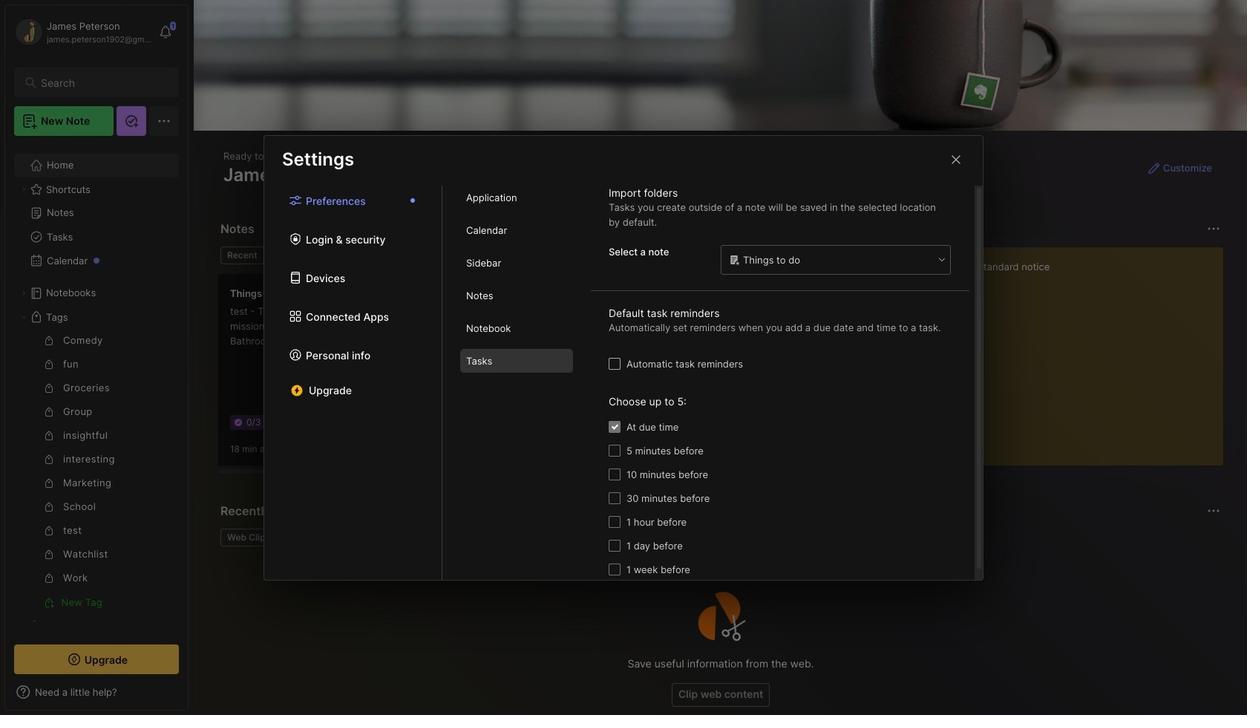 Task type: vqa. For each thing, say whether or not it's contained in the screenshot.
Stores Tag actions field at the bottom right of the page
no



Task type: describe. For each thing, give the bounding box(es) containing it.
main element
[[0, 0, 193, 715]]

Default task note field
[[721, 244, 952, 276]]

Start writing… text field
[[914, 247, 1223, 454]]

expand notebooks image
[[19, 289, 28, 298]]

none search field inside main element
[[41, 74, 166, 91]]

close image
[[948, 150, 966, 168]]



Task type: locate. For each thing, give the bounding box(es) containing it.
expand tags image
[[19, 313, 28, 322]]

tab
[[461, 186, 573, 209], [461, 218, 573, 242], [221, 247, 264, 264], [270, 247, 330, 264], [461, 251, 573, 275], [461, 284, 573, 308], [461, 316, 573, 340], [461, 349, 573, 373], [221, 529, 277, 547]]

tab list
[[264, 186, 443, 580], [443, 186, 591, 580], [221, 247, 877, 264]]

Search text field
[[41, 76, 166, 90]]

None search field
[[41, 74, 166, 91]]

group inside main element
[[14, 329, 170, 614]]

tree inside main element
[[5, 145, 188, 671]]

row group
[[218, 273, 1248, 475]]

tree
[[5, 145, 188, 671]]

None checkbox
[[609, 358, 621, 370], [609, 516, 621, 528], [609, 564, 621, 576], [609, 358, 621, 370], [609, 516, 621, 528], [609, 564, 621, 576]]

None checkbox
[[609, 421, 621, 433], [609, 445, 621, 457], [609, 469, 621, 481], [609, 492, 621, 504], [609, 540, 621, 552], [609, 421, 621, 433], [609, 445, 621, 457], [609, 469, 621, 481], [609, 492, 621, 504], [609, 540, 621, 552]]

group
[[14, 329, 170, 614]]



